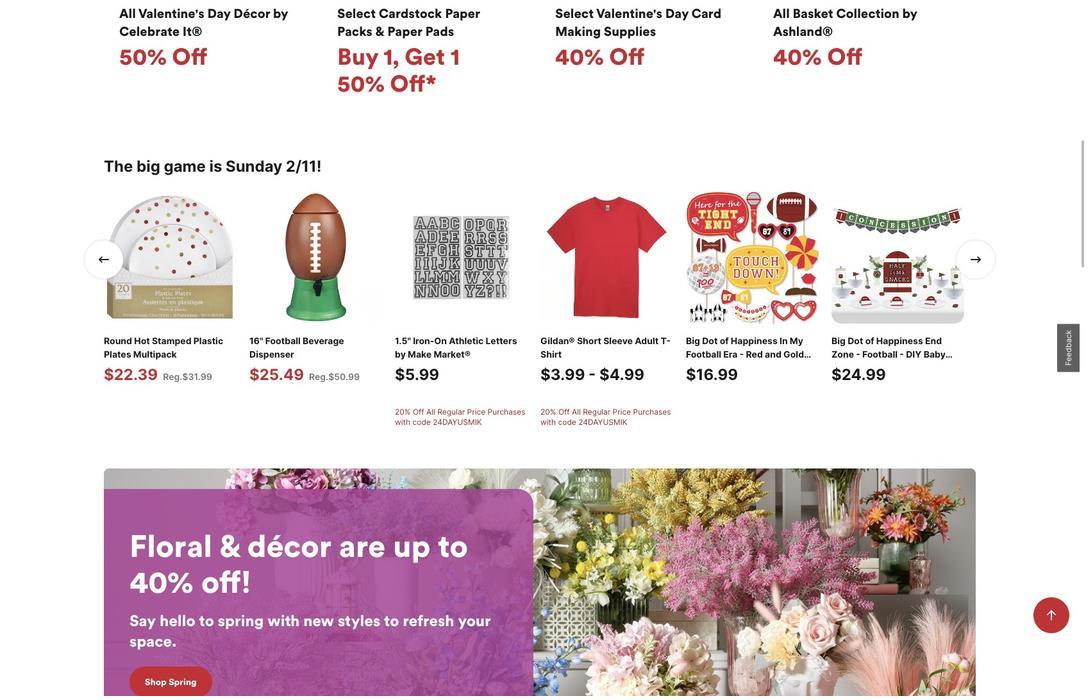 Task type: describe. For each thing, give the bounding box(es) containing it.
packs
[[337, 24, 373, 40]]

up
[[393, 526, 431, 565]]

props
[[686, 376, 712, 387]]

cardstock
[[379, 6, 442, 22]]

shop spring button
[[130, 667, 212, 696]]

select for buy 1, get 1 50% off*
[[337, 6, 376, 22]]

floral
[[130, 526, 212, 565]]

all basket collection by ashland® 40% off
[[773, 6, 917, 71]]

by inside all valentine's day décor by celebrate it® 50% off
[[273, 6, 288, 22]]

off*
[[390, 70, 437, 98]]

24dayusmik for $5.99
[[433, 417, 482, 427]]

$3.99
[[541, 365, 585, 384]]

reg.$50.99
[[309, 371, 360, 382]]

valentine's for 40%
[[596, 6, 663, 22]]

space.
[[130, 631, 177, 651]]

purple, yellow, pink and blue floral arrangements in assorted vases image
[[104, 469, 976, 696]]

market®
[[434, 349, 471, 360]]

1
[[451, 43, 460, 71]]

with inside say hello to spring with new styles to refresh your space.
[[268, 611, 300, 630]]

1.5" iron-on athletic letters by make market® image
[[395, 191, 528, 324]]

round
[[104, 335, 132, 346]]

off inside select valentine's day card making supplies 40% off
[[609, 43, 645, 71]]

photo
[[743, 362, 769, 373]]

make
[[408, 349, 432, 360]]

shop
[[145, 676, 167, 688]]

20
[[735, 376, 746, 387]]

big dot of happiness end zone - football - diy baby shower or birthday party concession signs - snack bar decorations kit - 50 pieces image
[[832, 191, 965, 324]]

multipack
[[133, 349, 177, 360]]

regular for $5.99
[[438, 407, 465, 417]]

$24.99
[[832, 365, 886, 384]]

round hot stamped plastic plates multipack $22.39 reg.$31.99
[[104, 335, 223, 384]]

my
[[790, 335, 803, 346]]

16"
[[249, 335, 263, 346]]

$5.99
[[395, 365, 439, 384]]

your
[[458, 611, 491, 630]]

1.5" iron-on athletic letters by make market® $5.99
[[395, 335, 517, 384]]

& inside the select cardstock paper packs & paper pads buy 1, get 1 50% off*
[[376, 24, 385, 40]]

1 horizontal spatial to
[[384, 611, 399, 630]]

20% for $5.99
[[395, 407, 411, 417]]

$22.39
[[104, 365, 158, 384]]

happiness
[[731, 335, 778, 346]]

round hot stamped plastic plates multipack image
[[104, 191, 237, 324]]

party
[[718, 362, 741, 373]]

stamped
[[152, 335, 191, 346]]

24dayusmik for $4.99
[[579, 417, 628, 427]]

shop spring
[[145, 676, 197, 688]]

sports
[[686, 362, 716, 373]]

1 horizontal spatial paper
[[445, 6, 480, 22]]

styles
[[338, 611, 380, 630]]

buy
[[337, 43, 378, 71]]

to inside floral & décor are up to 40% off!
[[438, 526, 468, 565]]

count
[[748, 376, 775, 387]]

price for $4.99
[[613, 407, 631, 417]]

reg.$31.99
[[163, 371, 212, 382]]

plates
[[104, 349, 131, 360]]

big dot of happiness in my football era - red and gold sports party photo booth props kit - 20 count image
[[686, 191, 819, 324]]

by inside 1.5" iron-on athletic letters by make market® $5.99
[[395, 349, 406, 360]]

in
[[780, 335, 788, 346]]

price for $5.99
[[467, 407, 486, 417]]

code for $5.99
[[413, 417, 431, 427]]

making
[[555, 24, 601, 40]]

are
[[339, 526, 385, 565]]

sunday
[[226, 157, 282, 176]]

and
[[765, 349, 782, 360]]

new
[[303, 611, 334, 630]]

refresh
[[403, 611, 454, 630]]

& inside floral & décor are up to 40% off!
[[219, 526, 240, 565]]

beverage
[[303, 335, 344, 346]]

card
[[692, 6, 722, 22]]

spring
[[169, 676, 197, 688]]

say hello to spring with new styles to refresh your space.
[[130, 611, 491, 651]]

shirt
[[541, 349, 562, 360]]

t-
[[661, 335, 671, 346]]

by inside all basket collection by ashland® 40% off
[[903, 6, 917, 22]]

40% for select valentine's day card making supplies 40% off
[[555, 43, 604, 71]]

era
[[724, 349, 738, 360]]

kit
[[714, 376, 726, 387]]

all valentine's day décor by celebrate it® 50% off
[[119, 6, 288, 71]]

off down $3.99
[[558, 407, 570, 417]]

short
[[577, 335, 601, 346]]

gold
[[784, 349, 804, 360]]



Task type: locate. For each thing, give the bounding box(es) containing it.
- right $3.99
[[589, 365, 596, 384]]

code down $5.99
[[413, 417, 431, 427]]

with down $3.99
[[541, 417, 556, 427]]

spring
[[218, 611, 264, 630]]

20% off all regular price purchases with code 24dayusmik down $4.99
[[541, 407, 671, 427]]

hello
[[160, 611, 195, 630]]

0 horizontal spatial 40%
[[130, 562, 194, 601]]

2 20% from the left
[[541, 407, 556, 417]]

0 vertical spatial &
[[376, 24, 385, 40]]

paper up pads
[[445, 6, 480, 22]]

0 vertical spatial paper
[[445, 6, 480, 22]]

1 purchases from the left
[[488, 407, 526, 417]]

valentine's up supplies
[[596, 6, 663, 22]]

2 regular from the left
[[583, 407, 611, 417]]

purchases for $5.99
[[488, 407, 526, 417]]

purchases
[[488, 407, 526, 417], [633, 407, 671, 417]]

0 horizontal spatial 20%
[[395, 407, 411, 417]]

day left card
[[666, 6, 689, 22]]

pads
[[425, 24, 454, 40]]

off down it®
[[172, 43, 207, 71]]

1 horizontal spatial regular
[[583, 407, 611, 417]]

1 horizontal spatial 40%
[[555, 43, 604, 71]]

plastic
[[194, 335, 223, 346]]

2 20% off all regular price purchases with code 24dayusmik from the left
[[541, 407, 671, 427]]

2 purchases from the left
[[633, 407, 671, 417]]

1 vertical spatial paper
[[388, 24, 422, 40]]

20% down $5.99
[[395, 407, 411, 417]]

1 select from the left
[[337, 6, 376, 22]]

select inside the select cardstock paper packs & paper pads buy 1, get 1 50% off*
[[337, 6, 376, 22]]

select up making
[[555, 6, 594, 22]]

40% inside floral & décor are up to 40% off!
[[130, 562, 194, 601]]

code for $3.99 - $4.99
[[558, 417, 576, 427]]

football inside big dot of happiness in my football era - red and gold sports party photo booth props kit - 20 count
[[686, 349, 721, 360]]

16" football beverage dispenser image
[[249, 191, 382, 324]]

40% inside all basket collection by ashland® 40% off
[[773, 43, 822, 71]]

2/11!
[[286, 157, 322, 176]]

on
[[434, 335, 447, 346]]

1 horizontal spatial 20% off all regular price purchases with code 24dayusmik
[[541, 407, 671, 427]]

valentine's for it®
[[138, 6, 204, 22]]

football inside 16" football beverage dispenser $25.49 reg.$50.99
[[265, 335, 301, 346]]

off down $5.99
[[413, 407, 424, 417]]

0 horizontal spatial 24dayusmik
[[433, 417, 482, 427]]

&
[[376, 24, 385, 40], [219, 526, 240, 565]]

2 valentine's from the left
[[596, 6, 663, 22]]

0 vertical spatial football
[[265, 335, 301, 346]]

16" football beverage dispenser $25.49 reg.$50.99
[[249, 335, 360, 384]]

get
[[405, 43, 445, 71]]

all inside all basket collection by ashland® 40% off
[[773, 6, 790, 22]]

floral & décor are up to 40% off!
[[130, 526, 468, 601]]

big
[[686, 335, 700, 346]]

hot
[[134, 335, 150, 346]]

1,
[[384, 43, 400, 71]]

0 horizontal spatial valentine's
[[138, 6, 204, 22]]

dispenser
[[249, 349, 294, 360]]

1 vertical spatial football
[[686, 349, 721, 360]]

select cardstock paper packs & paper pads buy 1, get 1 50% off*
[[337, 6, 480, 98]]

0 horizontal spatial -
[[589, 365, 596, 384]]

with for $5.99
[[395, 417, 411, 427]]

1 20% from the left
[[395, 407, 411, 417]]

select valentine's day card making supplies 40% off
[[555, 6, 722, 71]]

by down 1.5"
[[395, 349, 406, 360]]

& right packs
[[376, 24, 385, 40]]

day inside all valentine's day décor by celebrate it® 50% off
[[207, 6, 231, 22]]

0 horizontal spatial paper
[[388, 24, 422, 40]]

0 horizontal spatial to
[[199, 611, 214, 630]]

day
[[207, 6, 231, 22], [666, 6, 689, 22]]

adult
[[635, 335, 659, 346]]

the
[[104, 157, 133, 176]]

football up dispenser
[[265, 335, 301, 346]]

price
[[467, 407, 486, 417], [613, 407, 631, 417]]

valentine's up it®
[[138, 6, 204, 22]]

it®
[[183, 24, 202, 40]]

1 horizontal spatial 50%
[[337, 70, 385, 98]]

big
[[137, 157, 160, 176]]

say
[[130, 611, 156, 630]]

24dayusmik down $4.99
[[579, 417, 628, 427]]

valentine's inside select valentine's day card making supplies 40% off
[[596, 6, 663, 22]]

of
[[720, 335, 729, 346]]

1 horizontal spatial football
[[686, 349, 721, 360]]

basket
[[793, 6, 833, 22]]

booth
[[771, 362, 797, 373]]

0 horizontal spatial 50%
[[119, 43, 167, 71]]

day for 40% off
[[666, 6, 689, 22]]

ashland®
[[773, 24, 833, 40]]

1 20% off all regular price purchases with code 24dayusmik from the left
[[395, 407, 526, 427]]

off inside all basket collection by ashland® 40% off
[[827, 43, 863, 71]]

select for 40% off
[[555, 6, 594, 22]]

by right décor
[[273, 6, 288, 22]]

1 horizontal spatial select
[[555, 6, 594, 22]]

1 horizontal spatial price
[[613, 407, 631, 417]]

0 horizontal spatial &
[[219, 526, 240, 565]]

1 horizontal spatial code
[[558, 417, 576, 427]]

1 price from the left
[[467, 407, 486, 417]]

$24.99 link
[[832, 191, 965, 428]]

select inside select valentine's day card making supplies 40% off
[[555, 6, 594, 22]]

day left décor
[[207, 6, 231, 22]]

20% off all regular price purchases with code 24dayusmik for $5.99
[[395, 407, 526, 427]]

50% inside the select cardstock paper packs & paper pads buy 1, get 1 50% off*
[[337, 70, 385, 98]]

0 horizontal spatial price
[[467, 407, 486, 417]]

20% down $3.99
[[541, 407, 556, 417]]

- left the 20
[[728, 376, 732, 387]]

1 horizontal spatial -
[[728, 376, 732, 387]]

game
[[164, 157, 206, 176]]

red
[[746, 349, 763, 360]]

big dot of happiness in my football era - red and gold sports party photo booth props kit - 20 count
[[686, 335, 804, 387]]

collection
[[836, 6, 900, 22]]

letters
[[486, 335, 517, 346]]

1 horizontal spatial by
[[395, 349, 406, 360]]

select up packs
[[337, 6, 376, 22]]

1 horizontal spatial &
[[376, 24, 385, 40]]

& right floral
[[219, 526, 240, 565]]

with for $3.99 - $4.99
[[541, 417, 556, 427]]

off down ashland®
[[827, 43, 863, 71]]

sleeve
[[604, 335, 633, 346]]

regular down $5.99
[[438, 407, 465, 417]]

football up "sports"
[[686, 349, 721, 360]]

2 horizontal spatial -
[[740, 349, 744, 360]]

1 vertical spatial &
[[219, 526, 240, 565]]

$16.99
[[686, 365, 738, 384]]

to right 'styles'
[[384, 611, 399, 630]]

with left the new
[[268, 611, 300, 630]]

1 valentine's from the left
[[138, 6, 204, 22]]

2 price from the left
[[613, 407, 631, 417]]

price down 1.5" iron-on athletic letters by make market® $5.99
[[467, 407, 486, 417]]

0 horizontal spatial 20% off all regular price purchases with code 24dayusmik
[[395, 407, 526, 427]]

with down $5.99
[[395, 417, 411, 427]]

1 horizontal spatial valentine's
[[596, 6, 663, 22]]

2 horizontal spatial to
[[438, 526, 468, 565]]

regular
[[438, 407, 465, 417], [583, 407, 611, 417]]

valentine's
[[138, 6, 204, 22], [596, 6, 663, 22]]

paper
[[445, 6, 480, 22], [388, 24, 422, 40]]

- inside gildan® short sleeve adult t- shirt $3.99 - $4.99
[[589, 365, 596, 384]]

2 horizontal spatial 40%
[[773, 43, 822, 71]]

50% left off*
[[337, 70, 385, 98]]

1 regular from the left
[[438, 407, 465, 417]]

50% down celebrate at the left of page
[[119, 43, 167, 71]]

50% inside all valentine's day décor by celebrate it® 50% off
[[119, 43, 167, 71]]

1 horizontal spatial with
[[395, 417, 411, 427]]

20% off all regular price purchases with code 24dayusmik for $4.99
[[541, 407, 671, 427]]

1 horizontal spatial purchases
[[633, 407, 671, 417]]

20%
[[395, 407, 411, 417], [541, 407, 556, 417]]

gildan® short sleeve adult t-shirt image
[[541, 191, 673, 324]]

1 24dayusmik from the left
[[433, 417, 482, 427]]

off!
[[201, 562, 251, 601]]

to right 'up'
[[438, 526, 468, 565]]

décor
[[234, 6, 270, 22]]

$25.49
[[249, 365, 304, 384]]

50%
[[119, 43, 167, 71], [337, 70, 385, 98]]

all down $3.99
[[572, 407, 581, 417]]

40% up hello
[[130, 562, 194, 601]]

off inside all valentine's day décor by celebrate it® 50% off
[[172, 43, 207, 71]]

1 horizontal spatial 20%
[[541, 407, 556, 417]]

1 code from the left
[[413, 417, 431, 427]]

day for 50% off
[[207, 6, 231, 22]]

valentine's inside all valentine's day décor by celebrate it® 50% off
[[138, 6, 204, 22]]

dot
[[702, 335, 718, 346]]

0 horizontal spatial code
[[413, 417, 431, 427]]

20% off all regular price purchases with code 24dayusmik down 1.5" iron-on athletic letters by make market® $5.99
[[395, 407, 526, 427]]

décor
[[247, 526, 332, 565]]

-
[[740, 349, 744, 360], [589, 365, 596, 384], [728, 376, 732, 387]]

off
[[172, 43, 207, 71], [609, 43, 645, 71], [827, 43, 863, 71], [413, 407, 424, 417], [558, 407, 570, 417]]

all up celebrate at the left of page
[[119, 6, 136, 22]]

40% inside select valentine's day card making supplies 40% off
[[555, 43, 604, 71]]

1 horizontal spatial 24dayusmik
[[579, 417, 628, 427]]

40% down ashland®
[[773, 43, 822, 71]]

0 horizontal spatial by
[[273, 6, 288, 22]]

iron-
[[413, 335, 434, 346]]

2 horizontal spatial by
[[903, 6, 917, 22]]

to right hello
[[199, 611, 214, 630]]

2 24dayusmik from the left
[[579, 417, 628, 427]]

0 horizontal spatial select
[[337, 6, 376, 22]]

the big game is sunday 2/11!
[[104, 157, 322, 176]]

2 horizontal spatial with
[[541, 417, 556, 427]]

2 select from the left
[[555, 6, 594, 22]]

day inside select valentine's day card making supplies 40% off
[[666, 6, 689, 22]]

with
[[395, 417, 411, 427], [541, 417, 556, 427], [268, 611, 300, 630]]

2 code from the left
[[558, 417, 576, 427]]

40% down making
[[555, 43, 604, 71]]

20% for $3.99 - $4.99
[[541, 407, 556, 417]]

- right era
[[740, 349, 744, 360]]

gildan® short sleeve adult t- shirt $3.99 - $4.99
[[541, 335, 671, 384]]

1 horizontal spatial day
[[666, 6, 689, 22]]

supplies
[[604, 24, 656, 40]]

purchases for $4.99
[[633, 407, 671, 417]]

1.5"
[[395, 335, 411, 346]]

gildan®
[[541, 335, 575, 346]]

all up ashland®
[[773, 6, 790, 22]]

0 horizontal spatial with
[[268, 611, 300, 630]]

football
[[265, 335, 301, 346], [686, 349, 721, 360]]

24dayusmik down $5.99
[[433, 417, 482, 427]]

1 day from the left
[[207, 6, 231, 22]]

0 horizontal spatial football
[[265, 335, 301, 346]]

40%
[[555, 43, 604, 71], [773, 43, 822, 71], [130, 562, 194, 601]]

price down $4.99
[[613, 407, 631, 417]]

24dayusmik
[[433, 417, 482, 427], [579, 417, 628, 427]]

2 day from the left
[[666, 6, 689, 22]]

all inside all valentine's day décor by celebrate it® 50% off
[[119, 6, 136, 22]]

celebrate
[[119, 24, 180, 40]]

by right collection
[[903, 6, 917, 22]]

40% for floral & décor are up to 40% off!
[[130, 562, 194, 601]]

0 horizontal spatial purchases
[[488, 407, 526, 417]]

regular for $4.99
[[583, 407, 611, 417]]

regular down $4.99
[[583, 407, 611, 417]]

is
[[209, 157, 222, 176]]

0 horizontal spatial regular
[[438, 407, 465, 417]]

$4.99
[[600, 365, 645, 384]]

off down supplies
[[609, 43, 645, 71]]

paper down cardstock
[[388, 24, 422, 40]]

all
[[119, 6, 136, 22], [773, 6, 790, 22], [426, 407, 435, 417], [572, 407, 581, 417]]

all down $5.99
[[426, 407, 435, 417]]

0 horizontal spatial day
[[207, 6, 231, 22]]

code down $3.99
[[558, 417, 576, 427]]



Task type: vqa. For each thing, say whether or not it's contained in the screenshot.
1.5" Iron-On Athletic Letters by Make Market® 'image'
yes



